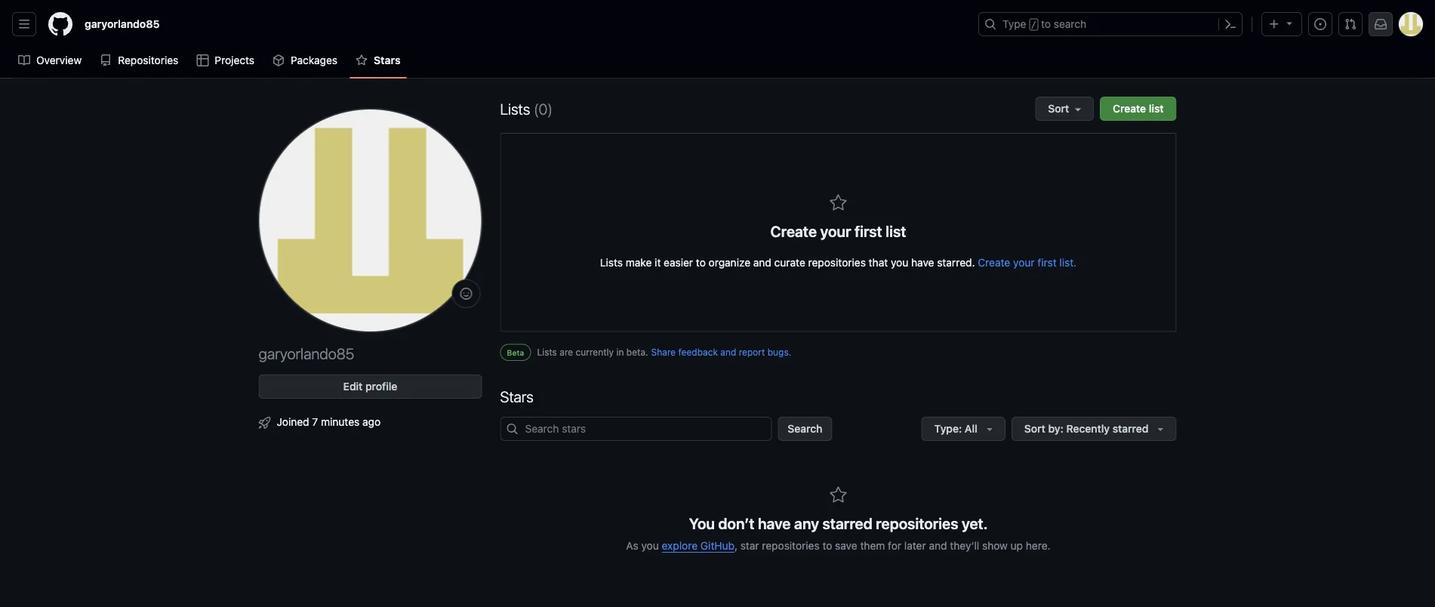 Task type: locate. For each thing, give the bounding box(es) containing it.
starred up the save
[[823, 515, 873, 532]]

0 horizontal spatial create
[[771, 222, 817, 240]]

2 vertical spatial create
[[978, 256, 1010, 269]]

repositories up later
[[876, 515, 958, 532]]

0 vertical spatial sort
[[1048, 102, 1069, 115]]

your left list.
[[1013, 256, 1035, 269]]

garyorlando85 link
[[79, 12, 166, 36]]

beta.
[[627, 347, 648, 357]]

0 vertical spatial lists
[[500, 100, 530, 117]]

to left the save
[[823, 539, 832, 552]]

1 horizontal spatial and
[[753, 256, 772, 269]]

and inside you don't have any starred repositories yet. as you explore github ,                   star repositories to save them for later and they'll show up here.
[[929, 539, 947, 552]]

you right 'as'
[[641, 539, 659, 552]]

you right the that
[[891, 256, 909, 269]]

package image
[[273, 54, 285, 66]]

sort for sort
[[1048, 102, 1069, 115]]

share feedback and report bugs. link
[[651, 345, 791, 359]]

make
[[626, 256, 652, 269]]

repo image
[[100, 54, 112, 66]]

sort inside button
[[1024, 422, 1046, 435]]

easier
[[664, 256, 693, 269]]

2 horizontal spatial lists
[[600, 256, 623, 269]]

table image
[[197, 54, 209, 66]]

0 horizontal spatial you
[[641, 539, 659, 552]]

star
[[741, 539, 759, 552]]

type: all button
[[922, 417, 1006, 441]]

lists for lists
[[500, 100, 530, 117]]

1 vertical spatial garyorlando85
[[259, 344, 354, 362]]

type: all
[[934, 422, 978, 435]]

stars up search "image"
[[500, 387, 534, 405]]

triangle down image right plus icon
[[1284, 17, 1296, 29]]

1 horizontal spatial triangle down image
[[1155, 423, 1167, 435]]

starred
[[1113, 422, 1149, 435], [823, 515, 873, 532]]

garyorlando85 up the edit
[[259, 344, 354, 362]]

0 horizontal spatial sort
[[1024, 422, 1046, 435]]

repositories down create your first list
[[808, 256, 866, 269]]

by:
[[1048, 422, 1064, 435]]

beta
[[507, 348, 524, 357]]

and left curate
[[753, 256, 772, 269]]

Search stars search field
[[500, 417, 772, 441]]

triangle down image
[[1284, 17, 1296, 29], [984, 423, 996, 435], [1155, 423, 1167, 435]]

0 horizontal spatial have
[[758, 515, 791, 532]]

repositories
[[808, 256, 866, 269], [876, 515, 958, 532], [762, 539, 820, 552]]

7
[[312, 415, 318, 428]]

triangle down image for type: all
[[984, 423, 996, 435]]

and right later
[[929, 539, 947, 552]]

1 vertical spatial you
[[641, 539, 659, 552]]

2 vertical spatial lists
[[537, 347, 557, 357]]

1 horizontal spatial starred
[[1113, 422, 1149, 435]]

0 vertical spatial starred
[[1113, 422, 1149, 435]]

0 vertical spatial star image
[[356, 54, 368, 66]]

0 vertical spatial stars
[[374, 54, 401, 66]]

lists left (0)
[[500, 100, 530, 117]]

starred right recently
[[1113, 422, 1149, 435]]

stars right packages
[[374, 54, 401, 66]]

have left "starred."
[[911, 256, 934, 269]]

organize
[[709, 256, 751, 269]]

0 vertical spatial repositories
[[808, 256, 866, 269]]

triangle down image right recently
[[1155, 423, 1167, 435]]

profile
[[365, 380, 397, 393]]

0 vertical spatial create
[[1113, 102, 1146, 115]]

they'll
[[950, 539, 979, 552]]

1 horizontal spatial garyorlando85
[[259, 344, 354, 362]]

0 vertical spatial to
[[1041, 18, 1051, 30]]

you inside you don't have any starred repositories yet. as you explore github ,                   star repositories to save them for later and they'll show up here.
[[641, 539, 659, 552]]

2 vertical spatial to
[[823, 539, 832, 552]]

1 vertical spatial have
[[758, 515, 791, 532]]

create
[[1113, 102, 1146, 115], [771, 222, 817, 240], [978, 256, 1010, 269]]

triangle down image for sort by: recently starred
[[1155, 423, 1167, 435]]

create up curate
[[771, 222, 817, 240]]

1 horizontal spatial to
[[823, 539, 832, 552]]

lists are currently in beta. share feedback and report bugs.
[[537, 347, 791, 357]]

you don't have any starred repositories yet. as you explore github ,                   star repositories to save them for later and they'll show up here.
[[626, 515, 1051, 552]]

triangle down image right all
[[984, 423, 996, 435]]

list
[[1149, 102, 1164, 115], [886, 222, 906, 240]]

later
[[904, 539, 926, 552]]

star image right packages
[[356, 54, 368, 66]]

have
[[911, 256, 934, 269], [758, 515, 791, 532]]

1 vertical spatial star image
[[829, 486, 848, 504]]

first
[[855, 222, 882, 240], [1038, 256, 1057, 269]]

to
[[1041, 18, 1051, 30], [696, 256, 706, 269], [823, 539, 832, 552]]

star image
[[356, 54, 368, 66], [829, 486, 848, 504]]

0 horizontal spatial starred
[[823, 515, 873, 532]]

projects
[[215, 54, 255, 66]]

curate
[[774, 256, 805, 269]]

search
[[788, 422, 823, 435]]

have inside you don't have any starred repositories yet. as you explore github ,                   star repositories to save them for later and they'll show up here.
[[758, 515, 791, 532]]

have left any
[[758, 515, 791, 532]]

type
[[1003, 18, 1026, 30]]

create inside button
[[1113, 102, 1146, 115]]

your
[[820, 222, 851, 240], [1013, 256, 1035, 269]]

search image
[[506, 423, 518, 435]]

1 horizontal spatial star image
[[829, 486, 848, 504]]

0 horizontal spatial to
[[696, 256, 706, 269]]

0 horizontal spatial garyorlando85
[[85, 18, 160, 30]]

garyorlando85 up repo icon
[[85, 18, 160, 30]]

create right "starred."
[[978, 256, 1010, 269]]

yet.
[[962, 515, 988, 532]]

1 horizontal spatial list
[[1149, 102, 1164, 115]]

1 vertical spatial starred
[[823, 515, 873, 532]]

your down star icon
[[820, 222, 851, 240]]

report
[[739, 347, 765, 357]]

it
[[655, 256, 661, 269]]

2 horizontal spatial and
[[929, 539, 947, 552]]

starred inside you don't have any starred repositories yet. as you explore github ,                   star repositories to save them for later and they'll show up here.
[[823, 515, 873, 532]]

first up the that
[[855, 222, 882, 240]]

for
[[888, 539, 902, 552]]

starred inside button
[[1113, 422, 1149, 435]]

overview link
[[12, 49, 88, 72]]

sort by: recently starred button
[[1012, 417, 1177, 441]]

0 vertical spatial you
[[891, 256, 909, 269]]

0 horizontal spatial first
[[855, 222, 882, 240]]

1 horizontal spatial sort
[[1048, 102, 1069, 115]]

to right /
[[1041, 18, 1051, 30]]

in
[[616, 347, 624, 357]]

0 vertical spatial your
[[820, 222, 851, 240]]

sort button
[[1035, 97, 1094, 121]]

1 horizontal spatial you
[[891, 256, 909, 269]]

and
[[753, 256, 772, 269], [721, 347, 736, 357], [929, 539, 947, 552]]

first left list.
[[1038, 256, 1057, 269]]

explore
[[662, 539, 698, 552]]

sort
[[1048, 102, 1069, 115], [1024, 422, 1046, 435]]

0 horizontal spatial and
[[721, 347, 736, 357]]

lists left make
[[600, 256, 623, 269]]

create list button
[[1100, 97, 1177, 121]]

1 horizontal spatial create
[[978, 256, 1010, 269]]

1 horizontal spatial first
[[1038, 256, 1057, 269]]

stars link
[[350, 49, 407, 72]]

0 horizontal spatial star image
[[356, 54, 368, 66]]

0 vertical spatial list
[[1149, 102, 1164, 115]]

you
[[891, 256, 909, 269], [641, 539, 659, 552]]

repositories down any
[[762, 539, 820, 552]]

feedback
[[678, 347, 718, 357]]

1 vertical spatial stars
[[500, 387, 534, 405]]

any
[[794, 515, 819, 532]]

triangle down image inside type: all button
[[984, 423, 996, 435]]

0 vertical spatial and
[[753, 256, 772, 269]]

create right sort popup button
[[1113, 102, 1146, 115]]

1 vertical spatial sort
[[1024, 422, 1046, 435]]

1 vertical spatial list
[[886, 222, 906, 240]]

lists for lists make it easier to organize and curate repositories that you have starred.
[[600, 256, 623, 269]]

1 vertical spatial your
[[1013, 256, 1035, 269]]

lists left are
[[537, 347, 557, 357]]

garyorlando85
[[85, 18, 160, 30], [259, 344, 354, 362]]

2 horizontal spatial create
[[1113, 102, 1146, 115]]

to right easier
[[696, 256, 706, 269]]

joined
[[277, 415, 309, 428]]

book image
[[18, 54, 30, 66]]

create for create list
[[1113, 102, 1146, 115]]

joined 7 minutes ago
[[277, 415, 381, 428]]

star image up you don't have any starred repositories yet. as you explore github ,                   star repositories to save them for later and they'll show up here.
[[829, 486, 848, 504]]

1 vertical spatial create
[[771, 222, 817, 240]]

change your avatar image
[[259, 109, 482, 332]]

sort inside popup button
[[1048, 102, 1069, 115]]

0 horizontal spatial lists
[[500, 100, 530, 117]]

1 vertical spatial lists
[[600, 256, 623, 269]]

stars
[[374, 54, 401, 66], [500, 387, 534, 405]]

projects link
[[191, 49, 261, 72]]

notifications image
[[1375, 18, 1387, 30]]

git pull request image
[[1345, 18, 1357, 30]]

feature release label: beta element
[[500, 344, 531, 361]]

1 vertical spatial to
[[696, 256, 706, 269]]

all
[[965, 422, 978, 435]]

edit profile
[[343, 380, 397, 393]]

plus image
[[1268, 18, 1281, 30]]

triangle down image inside "sort by: recently starred" button
[[1155, 423, 1167, 435]]

0 horizontal spatial triangle down image
[[984, 423, 996, 435]]

and left 'report'
[[721, 347, 736, 357]]

edit
[[343, 380, 363, 393]]

2 vertical spatial and
[[929, 539, 947, 552]]

1 horizontal spatial lists
[[537, 347, 557, 357]]

star image
[[829, 194, 848, 212]]

1 horizontal spatial have
[[911, 256, 934, 269]]

lists
[[500, 100, 530, 117], [600, 256, 623, 269], [537, 347, 557, 357]]



Task type: vqa. For each thing, say whether or not it's contained in the screenshot.
the Sort
yes



Task type: describe. For each thing, give the bounding box(es) containing it.
create your first list. button
[[978, 255, 1077, 271]]

1 vertical spatial first
[[1038, 256, 1057, 269]]

starred.
[[937, 256, 975, 269]]

github
[[701, 539, 735, 552]]

show
[[982, 539, 1008, 552]]

share
[[651, 347, 676, 357]]

up
[[1011, 539, 1023, 552]]

1 horizontal spatial your
[[1013, 256, 1035, 269]]

smiley image
[[460, 288, 472, 300]]

packages link
[[267, 49, 344, 72]]

them
[[860, 539, 885, 552]]

minutes
[[321, 415, 360, 428]]

star image for you don't have any starred repositories yet.
[[829, 486, 848, 504]]

rocket image
[[259, 417, 271, 429]]

1 horizontal spatial stars
[[500, 387, 534, 405]]

list inside create list button
[[1149, 102, 1164, 115]]

type / to search
[[1003, 18, 1087, 30]]

(0)
[[534, 100, 553, 117]]

type:
[[934, 422, 962, 435]]

1 vertical spatial repositories
[[876, 515, 958, 532]]

sort for sort by: recently starred
[[1024, 422, 1046, 435]]

ago
[[362, 415, 381, 428]]

create for create your first list
[[771, 222, 817, 240]]

to inside you don't have any starred repositories yet. as you explore github ,                   star repositories to save them for later and they'll show up here.
[[823, 539, 832, 552]]

/
[[1031, 20, 1037, 30]]

0 horizontal spatial list
[[886, 222, 906, 240]]

search
[[1054, 18, 1087, 30]]

homepage image
[[48, 12, 72, 36]]

0 horizontal spatial stars
[[374, 54, 401, 66]]

as
[[626, 539, 639, 552]]

currently
[[576, 347, 614, 357]]

issue opened image
[[1315, 18, 1327, 30]]

here.
[[1026, 539, 1051, 552]]

lists make it easier to organize and curate repositories that you have starred. create your first list.
[[600, 256, 1077, 269]]

search button
[[778, 417, 832, 441]]

2 vertical spatial repositories
[[762, 539, 820, 552]]

2 horizontal spatial triangle down image
[[1284, 17, 1296, 29]]

command palette image
[[1225, 18, 1237, 30]]

save
[[835, 539, 857, 552]]

0 horizontal spatial your
[[820, 222, 851, 240]]

edit profile button
[[259, 374, 482, 399]]

list.
[[1060, 256, 1077, 269]]

don't
[[718, 515, 755, 532]]

create list
[[1113, 102, 1164, 115]]

2 horizontal spatial to
[[1041, 18, 1051, 30]]

star image for stars
[[356, 54, 368, 66]]

create your first list
[[771, 222, 906, 240]]

sort by: recently starred
[[1024, 422, 1149, 435]]

0 vertical spatial first
[[855, 222, 882, 240]]

explore github link
[[662, 539, 735, 552]]

lists (0)
[[500, 100, 553, 117]]

are
[[560, 347, 573, 357]]

repositories
[[118, 54, 178, 66]]

bugs.
[[768, 347, 791, 357]]

,
[[735, 539, 738, 552]]

1 vertical spatial and
[[721, 347, 736, 357]]

recently
[[1066, 422, 1110, 435]]

repositories link
[[94, 49, 184, 72]]

overview
[[36, 54, 82, 66]]

0 vertical spatial have
[[911, 256, 934, 269]]

that
[[869, 256, 888, 269]]

packages
[[291, 54, 338, 66]]

you
[[689, 515, 715, 532]]

0 vertical spatial garyorlando85
[[85, 18, 160, 30]]



